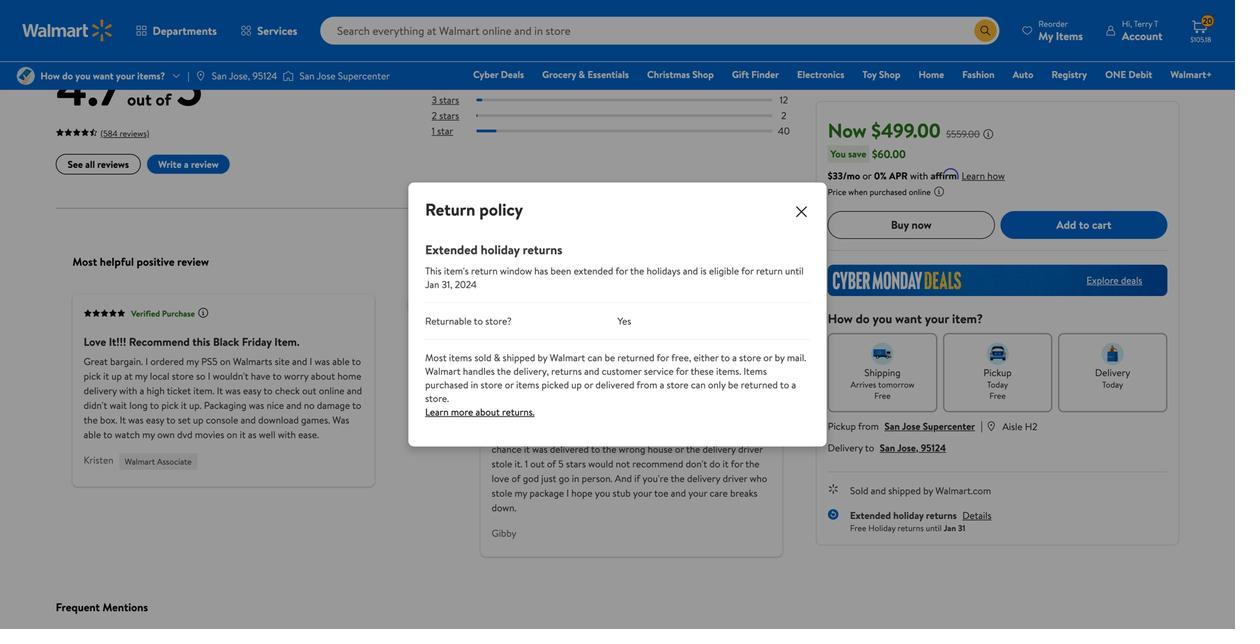 Task type: vqa. For each thing, say whether or not it's contained in the screenshot.
$17.49
no



Task type: locate. For each thing, give the bounding box(es) containing it.
2 shop from the left
[[879, 68, 901, 81]]

1 vertical spatial 1
[[525, 458, 528, 471]]

don't
[[686, 458, 708, 471]]

bargain.
[[110, 355, 143, 369]]

0 vertical spatial returned
[[618, 351, 655, 365]]

1 vertical spatial pickup
[[828, 420, 856, 433]]

1 vertical spatial delivery
[[828, 441, 863, 455]]

most for most helpful negative review
[[481, 254, 505, 270]]

learn more about strikethrough prices image
[[983, 128, 994, 140]]

to left cart
[[1079, 217, 1090, 233]]

cyber deals link
[[467, 67, 531, 82]]

a inside 'love it!!! recommend this black friday item. great bargain. i ordered my ps5 on walmarts site and i was able to pick it up at my local store so i wouldn't have to worry about home delivery with a high ticket item. it was easy to check out online and didn't wait long to pick it up. packaging was nice and no damage to the box. it was easy to set up console and download games. was able to watch my own dvd movies on it as well with ease.'
[[140, 384, 144, 398]]

12 inside do not get delivered. do not get delivered. i ordered the ps5 spider-man bundle online for black friday and had it delivered to my house. i got a notification 12 hours later saying the console was delivered but when i went out side it was not there then i looked at the picture attached with the delivery status and it was a picture of a random house ( and in the picture there was no ps5 box) so there is a chance it was delivered to the wrong house or the delivery driver stole it. 1 out of 5 stars would not recommend don't do it for the love of god just go in person. and if you're the delivery driver who stole my package i hope you stub your toe and your care breaks down.
[[543, 384, 551, 398]]

delivery today
[[1096, 366, 1131, 391]]

mentions
[[103, 600, 148, 615]]

review for most helpful negative review
[[589, 254, 621, 270]]

1 horizontal spatial shipped
[[889, 484, 921, 498]]

nice
[[267, 399, 284, 413]]

0 horizontal spatial online
[[319, 384, 345, 398]]

1 horizontal spatial until
[[926, 522, 942, 534]]

2 today from the left
[[1103, 379, 1124, 391]]

was up looked
[[681, 384, 696, 398]]

black inside do not get delivered. do not get delivered. i ordered the ps5 spider-man bundle online for black friday and had it delivered to my house. i got a notification 12 hours later saying the console was delivered but when i went out side it was not there then i looked at the picture attached with the delivery status and it was a picture of a random house ( and in the picture there was no ps5 box) so there is a chance it was delivered to the wrong house or the delivery driver stole it. 1 out of 5 stars would not recommend don't do it for the love of god just go in person. and if you're the delivery driver who stole my package i hope you stub your toe and your care breaks down.
[[535, 370, 557, 383]]

no left ps5
[[644, 428, 654, 442]]

ps5 down this
[[201, 355, 218, 369]]

debit
[[1129, 68, 1153, 81]]

holiday for extended holiday returns details free holiday returns until jan 31
[[894, 509, 924, 522]]

free up aisle
[[990, 390, 1006, 402]]

1 vertical spatial on
[[227, 428, 237, 442]]

1 inside do not get delivered. do not get delivered. i ordered the ps5 spider-man bundle online for black friday and had it delivered to my house. i got a notification 12 hours later saying the console was delivered but when i went out side it was not there then i looked at the picture attached with the delivery status and it was a picture of a random house ( and in the picture there was no ps5 box) so there is a chance it was delivered to the wrong house or the delivery driver stole it. 1 out of 5 stars would not recommend don't do it for the love of god just go in person. and if you're the delivery driver who stole my package i hope you stub your toe and your care breaks down.
[[525, 458, 528, 471]]

1 ps5 from the left
[[201, 355, 218, 369]]

about inside 'love it!!! recommend this black friday item. great bargain. i ordered my ps5 on walmarts site and i was able to pick it up at my local store so i wouldn't have to worry about home delivery with a high ticket item. it was easy to check out online and didn't wait long to pick it up. packaging was nice and no damage to the box. it was easy to set up console and download games. was able to watch my own dvd movies on it as well with ease.'
[[311, 370, 335, 383]]

console up then
[[646, 384, 678, 398]]

& left the "ratings"
[[189, 13, 201, 36]]

0 horizontal spatial &
[[189, 13, 201, 36]]

5 inside do not get delivered. do not get delivered. i ordered the ps5 spider-man bundle online for black friday and had it delivered to my house. i got a notification 12 hours later saying the console was delivered but when i went out side it was not there then i looked at the picture attached with the delivery status and it was a picture of a random house ( and in the picture there was no ps5 box) so there is a chance it was delivered to the wrong house or the delivery driver stole it. 1 out of 5 stars would not recommend don't do it for the love of god just go in person. and if you're the delivery driver who stole my package i hope you stub your toe and your care breaks down.
[[559, 458, 564, 471]]

stars for 2 stars
[[439, 109, 459, 122]]

shop for toy shop
[[879, 68, 901, 81]]

holiday up "window"
[[481, 241, 520, 259]]

to down box.
[[103, 428, 112, 442]]

console
[[646, 384, 678, 398], [206, 414, 238, 427]]

1 2 from the left
[[432, 109, 437, 122]]

most inside most items sold & shipped by walmart can be returned for free, either to a store or by mail. walmart handles the delivery, returns and customer service for these items. items purchased in store or items picked up or delivered from a store can only be returned to a store. learn more about returns.
[[425, 351, 447, 365]]

learn inside most items sold & shipped by walmart can be returned for free, either to a store or by mail. walmart handles the delivery, returns and customer service for these items. items purchased in store or items picked up or delivered from a store can only be returned to a store. learn more about returns.
[[425, 406, 449, 419]]

1 vertical spatial reviews
[[97, 158, 129, 171]]

0 vertical spatial 12
[[780, 93, 788, 107]]

get
[[538, 335, 558, 350], [532, 355, 550, 369]]

purchased inside most items sold & shipped by walmart can be returned for free, either to a store or by mail. walmart handles the delivery, returns and customer service for these items. items purchased in store or items picked up or delivered from a store can only be returned to a store. learn more about returns.
[[425, 378, 469, 392]]

delivery inside 'love it!!! recommend this black friday item. great bargain. i ordered my ps5 on walmarts site and i was able to pick it up at my local store so i wouldn't have to worry about home delivery with a high ticket item. it was easy to check out online and didn't wait long to pick it up. packaging was nice and no damage to the box. it was easy to set up console and download games. was able to watch my own dvd movies on it as well with ease.'
[[84, 384, 117, 398]]

was up wrong
[[626, 428, 641, 442]]

walmart up the store.
[[425, 365, 461, 378]]

1 horizontal spatial so
[[695, 428, 704, 442]]

2 progress bar from the top
[[477, 99, 773, 102]]

1 horizontal spatial items
[[516, 378, 540, 392]]

0 vertical spatial learn
[[962, 169, 986, 183]]

free down shipping
[[875, 390, 891, 402]]

1 progress bar from the top
[[477, 68, 773, 71]]

returned
[[618, 351, 655, 365], [741, 378, 778, 392]]

now
[[912, 217, 932, 233]]

1 horizontal spatial ordered
[[613, 355, 647, 369]]

pickup down intent image for pickup
[[984, 366, 1012, 380]]

now $499.00
[[828, 117, 941, 144]]

not up "and" in the bottom of the page
[[616, 458, 630, 471]]

delivery for today
[[1096, 366, 1131, 380]]

items
[[744, 365, 767, 378]]

you save $60.00
[[831, 146, 906, 162]]

shop right christmas
[[693, 68, 714, 81]]

1 vertical spatial 12
[[543, 384, 551, 398]]

today inside delivery today
[[1103, 379, 1124, 391]]

to left jose,
[[866, 441, 875, 455]]

purchased
[[870, 186, 907, 198], [425, 378, 469, 392]]

0 horizontal spatial purchased
[[425, 378, 469, 392]]

now
[[828, 117, 867, 144]]

free inside extended holiday returns details free holiday returns until jan 31
[[851, 522, 867, 534]]

helpful for negative
[[508, 254, 542, 270]]

down.
[[492, 502, 517, 515]]

0 horizontal spatial returned
[[618, 351, 655, 365]]

today for pickup
[[988, 379, 1009, 391]]

is left eligible
[[701, 264, 707, 278]]

how
[[988, 169, 1005, 183]]

packaging
[[204, 399, 247, 413]]

1 stole from the top
[[492, 458, 512, 471]]

2 horizontal spatial in
[[572, 472, 580, 486]]

buy now
[[891, 217, 932, 233]]

intent image for shipping image
[[872, 343, 894, 365]]

jan left 31
[[944, 522, 957, 534]]

no inside 'love it!!! recommend this black friday item. great bargain. i ordered my ps5 on walmarts site and i was able to pick it up at my local store so i wouldn't have to worry about home delivery with a high ticket item. it was easy to check out online and didn't wait long to pick it up. packaging was nice and no damage to the box. it was easy to set up console and download games. was able to watch my own dvd movies on it as well with ease.'
[[304, 399, 315, 413]]

a left high
[[140, 384, 144, 398]]

about left home
[[311, 370, 335, 383]]

0 horizontal spatial holiday
[[481, 241, 520, 259]]

friday
[[242, 335, 272, 350], [560, 370, 585, 383]]

your left care on the bottom of page
[[689, 487, 708, 501]]

12 down 13
[[780, 93, 788, 107]]

1 vertical spatial so
[[695, 428, 704, 442]]

ps5
[[657, 428, 671, 442]]

house up the recommend
[[648, 443, 673, 457]]

0 horizontal spatial delivery
[[828, 441, 863, 455]]

1 vertical spatial driver
[[723, 472, 748, 486]]

& right sold
[[494, 351, 501, 365]]

cart
[[1093, 217, 1112, 233]]

want
[[896, 310, 922, 328]]

wouldn't
[[213, 370, 249, 383]]

1 today from the left
[[988, 379, 1009, 391]]

toe
[[654, 487, 669, 501]]

able up home
[[332, 355, 350, 369]]

review right positive
[[177, 254, 209, 270]]

1 vertical spatial do
[[710, 458, 721, 471]]

black right this
[[213, 335, 239, 350]]

2 helpful from the left
[[508, 254, 542, 270]]

of
[[156, 88, 171, 111], [714, 414, 723, 427], [547, 458, 556, 471], [512, 472, 521, 486]]

delivery for to
[[828, 441, 863, 455]]

delivered inside most items sold & shipped by walmart can be returned for free, either to a store or by mail. walmart handles the delivery, returns and customer service for these items. items purchased in store or items picked up or delivered from a store can only be returned to a store. learn more about returns.
[[596, 378, 635, 392]]

extended for extended holiday returns this item's return window has been extended for the holidays and is eligible for return until jan 31, 2024
[[425, 241, 478, 259]]

1 vertical spatial able
[[84, 428, 101, 442]]

not up notification
[[510, 355, 530, 369]]

1 horizontal spatial black
[[535, 370, 557, 383]]

stole up love
[[492, 458, 512, 471]]

1 do from the top
[[492, 335, 509, 350]]

delivery
[[1096, 366, 1131, 380], [828, 441, 863, 455]]

shipped
[[503, 351, 536, 365], [889, 484, 921, 498]]

2 horizontal spatial up
[[572, 378, 582, 392]]

3 progress bar from the top
[[477, 114, 773, 117]]

do
[[856, 310, 870, 328], [710, 458, 721, 471]]

0 horizontal spatial by
[[538, 351, 548, 365]]

on
[[220, 355, 231, 369], [227, 428, 237, 442]]

1 vertical spatial from
[[858, 420, 879, 433]]

(584 reviews) link
[[56, 125, 149, 140]]

picture down side
[[569, 428, 599, 442]]

to inside add to cart button
[[1079, 217, 1090, 233]]

you left want
[[873, 310, 893, 328]]

verified purchase
[[131, 308, 195, 320]]

write
[[158, 158, 182, 171]]

gift finder link
[[726, 67, 786, 82]]

0 horizontal spatial when
[[492, 399, 514, 413]]

in right (
[[542, 428, 550, 442]]

0 vertical spatial driver
[[739, 443, 763, 457]]

most
[[73, 254, 97, 270], [481, 254, 505, 270], [425, 351, 447, 365]]

or inside do not get delivered. do not get delivered. i ordered the ps5 spider-man bundle online for black friday and had it delivered to my house. i got a notification 12 hours later saying the console was delivered but when i went out side it was not there then i looked at the picture attached with the delivery status and it was a picture of a random house ( and in the picture there was no ps5 box) so there is a chance it was delivered to the wrong house or the delivery driver stole it. 1 out of 5 stars would not recommend don't do it for the love of god just go in person. and if you're the delivery driver who stole my package i hope you stub your toe and your care breaks down.
[[675, 443, 684, 457]]

do
[[492, 335, 509, 350], [492, 355, 507, 369]]

0 vertical spatial until
[[785, 264, 804, 278]]

home
[[338, 370, 362, 383]]

san jose, 95124 button
[[880, 441, 947, 455]]

review for most helpful positive review
[[177, 254, 209, 270]]

0 vertical spatial pickup
[[984, 366, 1012, 380]]

purchased down 0%
[[870, 186, 907, 198]]

delivered. up later
[[552, 355, 606, 369]]

2 2 from the left
[[782, 109, 787, 122]]

returnable to store?
[[425, 314, 512, 328]]

console down "packaging" at the bottom left of the page
[[206, 414, 238, 427]]

of left random in the bottom right of the page
[[714, 414, 723, 427]]

1 vertical spatial you
[[595, 487, 611, 501]]

learn more about returns. link
[[425, 406, 810, 419]]

out left side
[[545, 399, 559, 413]]

from up delivery to san jose, 95124
[[858, 420, 879, 433]]

0 vertical spatial friday
[[242, 335, 272, 350]]

0 horizontal spatial items
[[449, 351, 472, 365]]

progress bar for 12
[[477, 99, 773, 102]]

20
[[1204, 15, 1213, 27]]

free,
[[672, 351, 692, 365]]

0 vertical spatial can
[[588, 351, 603, 365]]

san left jose,
[[880, 441, 896, 455]]

1 horizontal spatial by
[[775, 351, 785, 365]]

games.
[[301, 414, 330, 427]]

0 vertical spatial san
[[885, 420, 900, 433]]

ordered inside do not get delivered. do not get delivered. i ordered the ps5 spider-man bundle online for black friday and had it delivered to my house. i got a notification 12 hours later saying the console was delivered but when i went out side it was not there then i looked at the picture attached with the delivery status and it was a picture of a random house ( and in the picture there was no ps5 box) so there is a chance it was delivered to the wrong house or the delivery driver stole it. 1 out of 5 stars would not recommend don't do it for the love of god just go in person. and if you're the delivery driver who stole my package i hope you stub your toe and your care breaks down.
[[613, 355, 647, 369]]

stars for 4 stars
[[440, 78, 460, 91]]

can left only
[[691, 378, 706, 392]]

in inside most items sold & shipped by walmart can be returned for free, either to a store or by mail. walmart handles the delivery, returns and customer service for these items. items purchased in store or items picked up or delivered from a store can only be returned to a store. learn more about returns.
[[471, 378, 478, 392]]

be up the had
[[605, 351, 615, 365]]

progress bar
[[477, 68, 773, 71], [477, 99, 773, 102], [477, 114, 773, 117], [477, 130, 773, 132]]

0 horizontal spatial jan
[[425, 278, 440, 291]]

0 vertical spatial so
[[196, 370, 206, 383]]

sold
[[851, 484, 869, 498]]

1 horizontal spatial helpful
[[508, 254, 542, 270]]

0 horizontal spatial helpful
[[100, 254, 134, 270]]

learn left more
[[425, 406, 449, 419]]

5
[[175, 52, 203, 122], [432, 62, 437, 76], [559, 458, 564, 471]]

didn't
[[84, 399, 107, 413]]

0 horizontal spatial be
[[605, 351, 615, 365]]

can
[[588, 351, 603, 365], [691, 378, 706, 392]]

0 vertical spatial stole
[[492, 458, 512, 471]]

2 ps5 from the left
[[665, 355, 682, 369]]

delivery up don't at the bottom
[[703, 443, 736, 457]]

out inside 4.7 out of 5
[[127, 88, 152, 111]]

2 horizontal spatial picture
[[732, 399, 762, 413]]

0 vertical spatial do
[[856, 310, 870, 328]]

$60.00
[[872, 146, 906, 162]]

delivery down don't at the bottom
[[687, 472, 721, 486]]

delivered
[[631, 370, 670, 383], [596, 378, 635, 392], [699, 384, 737, 398], [550, 443, 589, 457]]

2 vertical spatial picture
[[569, 428, 599, 442]]

pickup inside "pickup from san jose supercenter |"
[[828, 420, 856, 433]]

return policy dialog
[[409, 183, 827, 447]]

so right box)
[[695, 428, 704, 442]]

more
[[451, 406, 473, 419]]

with inside do not get delivered. do not get delivered. i ordered the ps5 spider-man bundle online for black friday and had it delivered to my house. i got a notification 12 hours later saying the console was delivered but when i went out side it was not there then i looked at the picture attached with the delivery status and it was a picture of a random house ( and in the picture there was no ps5 box) so there is a chance it was delivered to the wrong house or the delivery driver stole it. 1 out of 5 stars would not recommend don't do it for the love of god just go in person. and if you're the delivery driver who stole my package i hope you stub your toe and your care breaks down.
[[531, 414, 550, 427]]

friday up walmarts
[[242, 335, 272, 350]]

picture down but
[[732, 399, 762, 413]]

holiday down sold and shipped by walmart.com
[[894, 509, 924, 522]]

0 vertical spatial holiday
[[481, 241, 520, 259]]

today inside pickup today free
[[988, 379, 1009, 391]]

1 horizontal spatial 2
[[782, 109, 787, 122]]

get up delivery,
[[538, 335, 558, 350]]

item?
[[953, 310, 983, 328]]

Search search field
[[321, 17, 1000, 45]]

walmart up picked
[[550, 351, 585, 365]]

holiday for extended holiday returns this item's return window has been extended for the holidays and is eligible for return until jan 31, 2024
[[481, 241, 520, 259]]

from up then
[[637, 378, 658, 392]]

san inside "pickup from san jose supercenter |"
[[885, 420, 900, 433]]

0 horizontal spatial black
[[213, 335, 239, 350]]

learn left how
[[962, 169, 986, 183]]

all
[[85, 158, 95, 171]]

ordered up the had
[[613, 355, 647, 369]]

about inside most items sold & shipped by walmart can be returned for free, either to a store or by mail. walmart handles the delivery, returns and customer service for these items. items purchased in store or items picked up or delivered from a store can only be returned to a store. learn more about returns.
[[476, 406, 500, 419]]

2 ordered from the left
[[613, 355, 647, 369]]

items
[[449, 351, 472, 365], [516, 378, 540, 392]]

legal information image
[[934, 186, 945, 197]]

until inside extended holiday returns details free holiday returns until jan 31
[[926, 522, 942, 534]]

2 vertical spatial &
[[494, 351, 501, 365]]

when inside do not get delivered. do not get delivered. i ordered the ps5 spider-man bundle online for black friday and had it delivered to my house. i got a notification 12 hours later saying the console was delivered but when i went out side it was not there then i looked at the picture attached with the delivery status and it was a picture of a random house ( and in the picture there was no ps5 box) so there is a chance it was delivered to the wrong house or the delivery driver stole it. 1 out of 5 stars would not recommend don't do it for the love of god just go in person. and if you're the delivery driver who stole my package i hope you stub your toe and your care breaks down.
[[492, 399, 514, 413]]

extended inside extended holiday returns details free holiday returns until jan 31
[[851, 509, 891, 522]]

kristen
[[84, 454, 114, 467]]

extended inside extended holiday returns this item's return window has been extended for the holidays and is eligible for return until jan 31, 2024
[[425, 241, 478, 259]]

how do you want your item?
[[828, 310, 983, 328]]

out up reviews)
[[127, 88, 152, 111]]

san for delivery to san jose, 95124
[[880, 441, 896, 455]]

reviews right customer
[[131, 13, 185, 36]]

1 horizontal spatial most
[[425, 351, 447, 365]]

1 vertical spatial extended
[[851, 509, 891, 522]]

close dialog image
[[794, 204, 810, 220]]

christmas
[[647, 68, 690, 81]]

about right more
[[476, 406, 500, 419]]

1 vertical spatial in
[[542, 428, 550, 442]]

2 return from the left
[[756, 264, 783, 278]]

0 horizontal spatial so
[[196, 370, 206, 383]]

set
[[178, 414, 191, 427]]

just
[[542, 472, 557, 486]]

1 horizontal spatial in
[[542, 428, 550, 442]]

0 horizontal spatial learn
[[425, 406, 449, 419]]

cyber monday deals image
[[828, 265, 1168, 296]]

my down spider-
[[683, 370, 696, 383]]

helpful left been
[[508, 254, 542, 270]]

1 horizontal spatial return
[[756, 264, 783, 278]]

it up "packaging" at the bottom left of the page
[[217, 384, 223, 398]]

most helpful negative review
[[481, 254, 621, 270]]

0 horizontal spatial no
[[304, 399, 315, 413]]

walmart down watch
[[125, 456, 155, 468]]

been
[[551, 264, 572, 278]]

0 horizontal spatial shop
[[693, 68, 714, 81]]

$499.00
[[872, 117, 941, 144]]

easy up own
[[146, 414, 164, 427]]

san left the jose
[[885, 420, 900, 433]]

pickup down arrives
[[828, 420, 856, 433]]

2 horizontal spatial walmart
[[550, 351, 585, 365]]

the inside extended holiday returns this item's return window has been extended for the holidays and is eligible for return until jan 31, 2024
[[631, 264, 645, 278]]

holiday inside extended holiday returns details free holiday returns until jan 31
[[894, 509, 924, 522]]

shipping
[[865, 366, 901, 380]]

for
[[616, 264, 628, 278], [742, 264, 754, 278], [657, 351, 670, 365], [676, 365, 689, 378], [520, 370, 532, 383], [731, 458, 744, 471]]

either
[[694, 351, 719, 365]]

online inside do not get delivered. do not get delivered. i ordered the ps5 spider-man bundle online for black friday and had it delivered to my house. i got a notification 12 hours later saying the console was delivered but when i went out side it was not there then i looked at the picture attached with the delivery status and it was a picture of a random house ( and in the picture there was no ps5 box) so there is a chance it was delivered to the wrong house or the delivery driver stole it. 1 out of 5 stars would not recommend don't do it for the love of god just go in person. and if you're the delivery driver who stole my package i hope you stub your toe and your care breaks down.
[[492, 370, 518, 383]]

1 horizontal spatial pick
[[161, 399, 179, 413]]

0 vertical spatial easy
[[243, 384, 261, 398]]

when up attached
[[492, 399, 514, 413]]

price
[[828, 186, 847, 198]]

pick down great
[[84, 370, 101, 383]]

ps5 left spider-
[[665, 355, 682, 369]]

0 vertical spatial from
[[637, 378, 658, 392]]

holiday inside extended holiday returns this item's return window has been extended for the holidays and is eligible for return until jan 31, 2024
[[481, 241, 520, 259]]

holiday
[[481, 241, 520, 259], [894, 509, 924, 522]]

out
[[127, 88, 152, 111], [302, 384, 317, 398], [545, 399, 559, 413], [531, 458, 545, 471]]

1 vertical spatial returned
[[741, 378, 778, 392]]

online
[[909, 186, 931, 198], [492, 370, 518, 383], [319, 384, 345, 398]]

by left mail.
[[775, 351, 785, 365]]

0 horizontal spatial friday
[[242, 335, 272, 350]]

1 right "it."
[[525, 458, 528, 471]]

it.
[[515, 458, 523, 471]]

0 horizontal spatial ordered
[[150, 355, 184, 369]]

at inside 'love it!!! recommend this black friday item. great bargain. i ordered my ps5 on walmarts site and i was able to pick it up at my local store so i wouldn't have to worry about home delivery with a high ticket item. it was easy to check out online and didn't wait long to pick it up. packaging was nice and no damage to the box. it was easy to set up console and download games. was able to watch my own dvd movies on it as well with ease.'
[[124, 370, 133, 383]]

dvd
[[177, 428, 193, 442]]

1 shop from the left
[[693, 68, 714, 81]]

for right extended
[[616, 264, 628, 278]]

online up damage
[[319, 384, 345, 398]]

delivery up didn't
[[84, 384, 117, 398]]

40
[[778, 124, 790, 138]]

1 vertical spatial when
[[492, 399, 514, 413]]

12
[[780, 93, 788, 107], [543, 384, 551, 398]]

0 horizontal spatial is
[[701, 264, 707, 278]]

1 horizontal spatial online
[[492, 370, 518, 383]]

spider-
[[684, 355, 714, 369]]

stars down the 3 stars
[[439, 109, 459, 122]]

a up box)
[[675, 414, 679, 427]]

extended down sold
[[851, 509, 891, 522]]

stars right 3
[[439, 93, 459, 107]]

1 horizontal spatial delivery
[[1096, 366, 1131, 380]]

for up notification
[[520, 370, 532, 383]]

1 helpful from the left
[[100, 254, 134, 270]]

was up ps5
[[657, 414, 672, 427]]

learn inside button
[[962, 169, 986, 183]]

0 vertical spatial purchased
[[870, 186, 907, 198]]

2 horizontal spatial your
[[925, 310, 950, 328]]

jan left 31, in the left top of the page
[[425, 278, 440, 291]]

1 horizontal spatial jan
[[944, 522, 957, 534]]

$33/mo or 0% apr with
[[828, 169, 929, 183]]

today for delivery
[[1103, 379, 1124, 391]]

$33/mo
[[828, 169, 861, 183]]

console inside do not get delivered. do not get delivered. i ordered the ps5 spider-man bundle online for black friday and had it delivered to my house. i got a notification 12 hours later saying the console was delivered but when i went out side it was not there then i looked at the picture attached with the delivery status and it was a picture of a random house ( and in the picture there was no ps5 box) so there is a chance it was delivered to the wrong house or the delivery driver stole it. 1 out of 5 stars would not recommend don't do it for the love of god just go in person. and if you're the delivery driver who stole my package i hope you stub your toe and your care breaks down.
[[646, 384, 678, 398]]

walmart+
[[1171, 68, 1213, 81]]

return
[[471, 264, 498, 278], [756, 264, 783, 278]]

saying
[[601, 384, 627, 398]]

4 progress bar from the top
[[477, 130, 773, 132]]

2 vertical spatial in
[[572, 472, 580, 486]]

1 horizontal spatial 1
[[525, 458, 528, 471]]

stole down love
[[492, 487, 512, 501]]

1 vertical spatial it
[[120, 414, 126, 427]]

a
[[184, 158, 189, 171], [733, 351, 737, 365], [749, 370, 754, 383], [660, 378, 665, 392], [792, 378, 797, 392], [140, 384, 144, 398], [675, 414, 679, 427], [725, 414, 730, 427], [740, 428, 745, 442]]

0 horizontal spatial at
[[124, 370, 133, 383]]

1 horizontal spatial 12
[[780, 93, 788, 107]]

1 ordered from the left
[[150, 355, 184, 369]]

aisle h2
[[1003, 420, 1038, 434]]

1 vertical spatial jan
[[944, 522, 957, 534]]

auto link
[[1007, 67, 1040, 82]]

0 horizontal spatial console
[[206, 414, 238, 427]]

stole
[[492, 458, 512, 471], [492, 487, 512, 501]]

affirm image
[[931, 168, 959, 179]]

it right 'chance' at the left of the page
[[524, 443, 530, 457]]

free inside pickup today free
[[990, 390, 1006, 402]]

0 horizontal spatial easy
[[146, 414, 164, 427]]

1 vertical spatial friday
[[560, 370, 585, 383]]

be
[[605, 351, 615, 365], [728, 378, 739, 392]]

0 vertical spatial in
[[471, 378, 478, 392]]

0 horizontal spatial picture
[[569, 428, 599, 442]]



Task type: describe. For each thing, give the bounding box(es) containing it.
frequent
[[56, 600, 100, 615]]

there left then
[[623, 399, 646, 413]]

you
[[831, 147, 846, 161]]

i left went
[[517, 399, 519, 413]]

pickup today free
[[984, 366, 1012, 402]]

walmart.com
[[936, 484, 992, 498]]

31
[[959, 522, 966, 534]]

1 horizontal spatial able
[[332, 355, 350, 369]]

0 horizontal spatial up
[[111, 370, 122, 383]]

but
[[740, 384, 754, 398]]

shipped inside most items sold & shipped by walmart can be returned for free, either to a store or by mail. walmart handles the delivery, returns and customer service for these items. items purchased in store or items picked up or delivered from a store can only be returned to a store. learn more about returns.
[[503, 351, 536, 365]]

jose
[[902, 420, 921, 433]]

attached
[[492, 414, 529, 427]]

it right the had
[[623, 370, 629, 383]]

i left hope
[[567, 487, 569, 501]]

to up "nice" at the bottom left of the page
[[264, 384, 273, 398]]

2 stars
[[432, 109, 459, 122]]

at inside do not get delivered. do not get delivered. i ordered the ps5 spider-man bundle online for black friday and had it delivered to my house. i got a notification 12 hours later saying the console was delivered but when i went out side it was not there then i looked at the picture attached with the delivery status and it was a picture of a random house ( and in the picture there was no ps5 box) so there is a chance it was delivered to the wrong house or the delivery driver stole it. 1 out of 5 stars would not recommend don't do it for the love of god just go in person. and if you're the delivery driver who stole my package i hope you stub your toe and your care breaks down.
[[705, 399, 714, 413]]

do not get delivered. do not get delivered. i ordered the ps5 spider-man bundle online for black friday and had it delivered to my house. i got a notification 12 hours later saying the console was delivered but when i went out side it was not there then i looked at the picture attached with the delivery status and it was a picture of a random house ( and in the picture there was no ps5 box) so there is a chance it was delivered to the wrong house or the delivery driver stole it. 1 out of 5 stars would not recommend don't do it for the love of god just go in person. and if you're the delivery driver who stole my package i hope you stub your toe and your care breaks down.
[[492, 335, 768, 515]]

there down status
[[601, 428, 624, 442]]

service
[[644, 365, 674, 378]]

arrives
[[851, 379, 877, 391]]

or left 0%
[[863, 169, 872, 183]]

1 horizontal spatial 5
[[432, 62, 437, 76]]

for right eligible
[[742, 264, 754, 278]]

supercenter
[[923, 420, 976, 433]]

ordered inside 'love it!!! recommend this black friday item. great bargain. i ordered my ps5 on walmarts site and i was able to pick it up at my local store so i wouldn't have to worry about home delivery with a high ticket item. it was easy to check out online and didn't wait long to pick it up. packaging was nice and no damage to the box. it was easy to set up console and download games. was able to watch my own dvd movies on it as well with ease.'
[[150, 355, 184, 369]]

is inside extended holiday returns this item's return window has been extended for the holidays and is eligible for return until jan 31, 2024
[[701, 264, 707, 278]]

4.7
[[56, 52, 124, 122]]

Walmart Site-Wide search field
[[321, 17, 1000, 45]]

black inside 'love it!!! recommend this black friday item. great bargain. i ordered my ps5 on walmarts site and i was able to pick it up at my local store so i wouldn't have to worry about home delivery with a high ticket item. it was easy to check out online and didn't wait long to pick it up. packaging was nice and no damage to the box. it was easy to set up console and download games. was able to watch my own dvd movies on it as well with ease.'
[[213, 335, 239, 350]]

from inside most items sold & shipped by walmart can be returned for free, either to a store or by mail. walmart handles the delivery, returns and customer service for these items. items purchased in store or items picked up or delivered from a store can only be returned to a store. learn more about returns.
[[637, 378, 658, 392]]

no inside do not get delivered. do not get delivered. i ordered the ps5 spider-man bundle online for black friday and had it delivered to my house. i got a notification 12 hours later saying the console was delivered but when i went out side it was not there then i looked at the picture attached with the delivery status and it was a picture of a random house ( and in the picture there was no ps5 box) so there is a chance it was delivered to the wrong house or the delivery driver stole it. 1 out of 5 stars would not recommend don't do it for the love of god just go in person. and if you're the delivery driver who stole my package i hope you stub your toe and your care breaks down.
[[644, 428, 654, 442]]

0 horizontal spatial 5
[[175, 52, 203, 122]]

returns right holiday
[[898, 522, 924, 534]]

review right the write
[[191, 158, 219, 171]]

christmas shop link
[[641, 67, 720, 82]]

was down the wouldn't at the left bottom
[[225, 384, 241, 398]]

1 vertical spatial shipped
[[889, 484, 921, 498]]

vs
[[419, 294, 436, 314]]

0 vertical spatial when
[[849, 186, 868, 198]]

4.7 out of 5
[[56, 52, 203, 122]]

to down free,
[[672, 370, 681, 383]]

item.
[[274, 335, 300, 350]]

picked
[[542, 378, 569, 392]]

it right don't at the bottom
[[723, 458, 729, 471]]

2 horizontal spatial by
[[924, 484, 934, 498]]

my down god
[[515, 487, 527, 501]]

1 horizontal spatial your
[[689, 487, 708, 501]]

so inside do not get delivered. do not get delivered. i ordered the ps5 spider-man bundle online for black friday and had it delivered to my house. i got a notification 12 hours later saying the console was delivered but when i went out side it was not there then i looked at the picture attached with the delivery status and it was a picture of a random house ( and in the picture there was no ps5 box) so there is a chance it was delivered to the wrong house or the delivery driver stole it. 1 out of 5 stars would not recommend don't do it for the love of god just go in person. and if you're the delivery driver who stole my package i hope you stub your toe and your care breaks down.
[[695, 428, 704, 442]]

0 horizontal spatial able
[[84, 428, 101, 442]]

delivery down side
[[568, 414, 601, 427]]

a right 'man'
[[733, 351, 737, 365]]

a down random in the bottom right of the page
[[740, 428, 745, 442]]

free inside shipping arrives tomorrow free
[[875, 390, 891, 402]]

returns.
[[502, 406, 535, 419]]

& inside most items sold & shipped by walmart can be returned for free, either to a store or by mail. walmart handles the delivery, returns and customer service for these items. items purchased in store or items picked up or delivered from a store can only be returned to a store. learn more about returns.
[[494, 351, 501, 365]]

customer
[[56, 13, 127, 36]]

progress bar for 2
[[477, 114, 773, 117]]

see all reviews link
[[56, 154, 141, 175]]

was down long
[[128, 414, 144, 427]]

as
[[248, 428, 257, 442]]

extended holiday returns details free holiday returns until jan 31
[[851, 509, 992, 534]]

a left random in the bottom right of the page
[[725, 414, 730, 427]]

0 vertical spatial not
[[512, 335, 535, 350]]

has
[[535, 264, 548, 278]]

purchase
[[162, 308, 195, 320]]

hours
[[554, 384, 577, 398]]

ratings
[[205, 13, 256, 36]]

0 vertical spatial get
[[538, 335, 558, 350]]

delivery to san jose, 95124
[[828, 441, 947, 455]]

to left store?
[[474, 314, 483, 328]]

to up home
[[352, 355, 361, 369]]

0 vertical spatial picture
[[732, 399, 762, 413]]

was right the site
[[315, 355, 330, 369]]

progress bar for 40
[[477, 130, 773, 132]]

5 stars
[[432, 62, 460, 76]]

a down mail.
[[792, 378, 797, 392]]

1 vertical spatial be
[[728, 378, 739, 392]]

with right "apr" in the top of the page
[[911, 169, 929, 183]]

i right then
[[670, 399, 672, 413]]

grocery
[[542, 68, 576, 81]]

jan inside extended holiday returns details free holiday returns until jan 31
[[944, 522, 957, 534]]

to right damage
[[352, 399, 362, 413]]

returns inside most items sold & shipped by walmart can be returned for free, either to a store or by mail. walmart handles the delivery, returns and customer service for these items. items purchased in store or items picked up or delivered from a store can only be returned to a store. learn more about returns.
[[552, 365, 582, 378]]

shipping arrives tomorrow free
[[851, 366, 915, 402]]

it right side
[[581, 399, 587, 413]]

notification
[[492, 384, 541, 398]]

intent image for delivery image
[[1102, 343, 1124, 365]]

return policy
[[425, 198, 523, 221]]

1 horizontal spatial reviews
[[131, 13, 185, 36]]

or right bundle
[[764, 351, 773, 365]]

console inside 'love it!!! recommend this black friday item. great bargain. i ordered my ps5 on walmarts site and i was able to pick it up at my local store so i wouldn't have to worry about home delivery with a high ticket item. it was easy to check out online and didn't wait long to pick it up. packaging was nice and no damage to the box. it was easy to set up console and download games. was able to watch my own dvd movies on it as well with ease.'
[[206, 414, 238, 427]]

the inside 'love it!!! recommend this black friday item. great bargain. i ordered my ps5 on walmarts site and i was able to pick it up at my local store so i wouldn't have to worry about home delivery with a high ticket item. it was easy to check out online and didn't wait long to pick it up. packaging was nice and no damage to the box. it was easy to set up console and download games. was able to watch my own dvd movies on it as well with ease.'
[[84, 414, 98, 427]]

i right the site
[[310, 355, 312, 369]]

most for most helpful positive review
[[73, 254, 97, 270]]

intent image for pickup image
[[987, 343, 1009, 365]]

1 horizontal spatial up
[[193, 414, 204, 427]]

to up would
[[591, 443, 600, 457]]

0 vertical spatial items
[[449, 351, 472, 365]]

side
[[562, 399, 578, 413]]

0 vertical spatial 1
[[432, 124, 435, 138]]

store down sold
[[481, 378, 503, 392]]

it left as on the bottom of the page
[[240, 428, 246, 442]]

pickup for pickup from san jose supercenter |
[[828, 420, 856, 433]]

holidays
[[647, 264, 681, 278]]

1 vertical spatial get
[[532, 355, 550, 369]]

buy
[[891, 217, 909, 233]]

my down this
[[186, 355, 199, 369]]

a right got
[[749, 370, 754, 383]]

stub
[[613, 487, 631, 501]]

extended
[[574, 264, 614, 278]]

well
[[259, 428, 276, 442]]

0 vertical spatial delivered.
[[561, 335, 623, 350]]

negative
[[545, 254, 587, 270]]

1 horizontal spatial easy
[[243, 384, 261, 398]]

1 horizontal spatial you
[[873, 310, 893, 328]]

for left these
[[676, 365, 689, 378]]

2 for 2 stars
[[432, 109, 437, 122]]

was left "nice" at the bottom left of the page
[[249, 399, 264, 413]]

it down great
[[103, 370, 109, 383]]

0 vertical spatial house
[[492, 428, 517, 442]]

0 horizontal spatial it
[[120, 414, 126, 427]]

i up the had
[[608, 355, 611, 369]]

great
[[84, 355, 108, 369]]

4
[[432, 78, 438, 91]]

0 horizontal spatial can
[[588, 351, 603, 365]]

friday inside do not get delivered. do not get delivered. i ordered the ps5 spider-man bundle online for black friday and had it delivered to my house. i got a notification 12 hours later saying the console was delivered but when i went out side it was not there then i looked at the picture attached with the delivery status and it was a picture of a random house ( and in the picture there was no ps5 box) so there is a chance it was delivered to the wrong house or the delivery driver stole it. 1 out of 5 stars would not recommend don't do it for the love of god just go in person. and if you're the delivery driver who stole my package i hope you stub your toe and your care breaks down.
[[560, 370, 585, 383]]

1 return from the left
[[471, 264, 498, 278]]

with down download
[[278, 428, 296, 442]]

1 horizontal spatial do
[[856, 310, 870, 328]]

stars for 3 stars
[[439, 93, 459, 107]]

online inside 'love it!!! recommend this black friday item. great bargain. i ordered my ps5 on walmarts site and i was able to pick it up at my local store so i wouldn't have to worry about home delivery with a high ticket item. it was easy to check out online and didn't wait long to pick it up. packaging was nice and no damage to the box. it was easy to set up console and download games. was able to watch my own dvd movies on it as well with ease.'
[[319, 384, 345, 398]]

is inside do not get delivered. do not get delivered. i ordered the ps5 spider-man bundle online for black friday and had it delivered to my house. i got a notification 12 hours later saying the console was delivered but when i went out side it was not there then i looked at the picture attached with the delivery status and it was a picture of a random house ( and in the picture there was no ps5 box) so there is a chance it was delivered to the wrong house or the delivery driver stole it. 1 out of 5 stars would not recommend don't do it for the love of god just go in person. and if you're the delivery driver who stole my package i hope you stub your toe and your care breaks down.
[[731, 428, 738, 442]]

so inside 'love it!!! recommend this black friday item. great bargain. i ordered my ps5 on walmarts site and i was able to pick it up at my local store so i wouldn't have to worry about home delivery with a high ticket item. it was easy to check out online and didn't wait long to pick it up. packaging was nice and no damage to the box. it was easy to set up console and download games. was able to watch my own dvd movies on it as well with ease.'
[[196, 370, 206, 383]]

from inside "pickup from san jose supercenter |"
[[858, 420, 879, 433]]

of inside 4.7 out of 5
[[156, 88, 171, 111]]

1 horizontal spatial purchased
[[870, 186, 907, 198]]

yes
[[618, 314, 632, 328]]

0 horizontal spatial walmart
[[125, 456, 155, 468]]

and inside extended holiday returns this item's return window has been extended for the holidays and is eligible for return until jan 31, 2024
[[683, 264, 698, 278]]

associate
[[157, 456, 192, 468]]

shop for christmas shop
[[693, 68, 714, 81]]

only
[[708, 378, 726, 392]]

with up wait
[[119, 384, 137, 398]]

0 vertical spatial pick
[[84, 370, 101, 383]]

add to cart button
[[1001, 211, 1168, 239]]

and inside most items sold & shipped by walmart can be returned for free, either to a store or by mail. walmart handles the delivery, returns and customer service for these items. items purchased in store or items picked up or delivered from a store can only be returned to a store. learn more about returns.
[[584, 365, 600, 378]]

deals
[[501, 68, 524, 81]]

1 vertical spatial easy
[[146, 414, 164, 427]]

ps5 inside 'love it!!! recommend this black friday item. great bargain. i ordered my ps5 on walmarts site and i was able to pick it up at my local store so i wouldn't have to worry about home delivery with a high ticket item. it was easy to check out online and didn't wait long to pick it up. packaging was nice and no damage to the box. it was easy to set up console and download games. was able to watch my own dvd movies on it as well with ease.'
[[201, 355, 218, 369]]

0 vertical spatial be
[[605, 351, 615, 365]]

most items sold & shipped by walmart can be returned for free, either to a store or by mail. walmart handles the delivery, returns and customer service for these items. items purchased in store or items picked up or delivered from a store can only be returned to a store. learn more about returns.
[[425, 351, 807, 419]]

frequent mentions
[[56, 600, 148, 615]]

wait
[[110, 399, 127, 413]]

movies
[[195, 428, 224, 442]]

2 horizontal spatial &
[[579, 68, 585, 81]]

a up then
[[660, 378, 665, 392]]

until inside extended holiday returns this item's return window has been extended for the holidays and is eligible for return until jan 31, 2024
[[785, 264, 804, 278]]

store up got
[[740, 351, 761, 365]]

san for pickup from san jose supercenter |
[[885, 420, 900, 433]]

fashion link
[[956, 67, 1001, 82]]

registry link
[[1046, 67, 1094, 82]]

returns left 31
[[926, 509, 957, 522]]

friday inside 'love it!!! recommend this black friday item. great bargain. i ordered my ps5 on walmarts site and i was able to pick it up at my local store so i wouldn't have to worry about home delivery with a high ticket item. it was easy to check out online and didn't wait long to pick it up. packaging was nice and no damage to the box. it was easy to set up console and download games. was able to watch my own dvd movies on it as well with ease.'
[[242, 335, 272, 350]]

to left set
[[166, 414, 176, 427]]

of up just
[[547, 458, 556, 471]]

2 do from the top
[[492, 355, 507, 369]]

for up breaks
[[731, 458, 744, 471]]

(584 reviews)
[[100, 128, 149, 139]]

ps5 inside do not get delivered. do not get delivered. i ordered the ps5 spider-man bundle online for black friday and had it delivered to my house. i got a notification 12 hours later saying the console was delivered but when i went out side it was not there then i looked at the picture attached with the delivery status and it was a picture of a random house ( and in the picture there was no ps5 box) so there is a chance it was delivered to the wrong house or the delivery driver stole it. 1 out of 5 stars would not recommend don't do it for the love of god just go in person. and if you're the delivery driver who stole my package i hope you stub your toe and your care breaks down.
[[665, 355, 682, 369]]

handles
[[463, 365, 495, 378]]

hope
[[572, 487, 593, 501]]

to down the site
[[273, 370, 282, 383]]

to down mail.
[[780, 378, 790, 392]]

if
[[635, 472, 641, 486]]

0 horizontal spatial your
[[633, 487, 652, 501]]

up inside most items sold & shipped by walmart can be returned for free, either to a store or by mail. walmart handles the delivery, returns and customer service for these items. items purchased in store or items picked up or delivered from a store can only be returned to a store. learn more about returns.
[[572, 378, 582, 392]]

2 for 2
[[782, 109, 787, 122]]

there right box)
[[706, 428, 729, 442]]

progress bar for 517
[[477, 68, 773, 71]]

0 horizontal spatial reviews
[[97, 158, 129, 171]]

1 horizontal spatial it
[[217, 384, 223, 398]]

0%
[[875, 169, 887, 183]]

1 horizontal spatial house
[[648, 443, 673, 457]]

13
[[780, 78, 788, 91]]

go
[[559, 472, 570, 486]]

a right the write
[[184, 158, 189, 171]]

my left own
[[142, 428, 155, 442]]

item.
[[193, 384, 215, 398]]

0 vertical spatial not
[[607, 399, 621, 413]]

it!!!
[[109, 335, 126, 350]]

recommend
[[129, 335, 190, 350]]

was up just
[[532, 443, 548, 457]]

one debit link
[[1100, 67, 1159, 82]]

love
[[492, 472, 509, 486]]

1 vertical spatial not
[[510, 355, 530, 369]]

the inside most items sold & shipped by walmart can be returned for free, either to a store or by mail. walmart handles the delivery, returns and customer service for these items. items purchased in store or items picked up or delivered from a store can only be returned to a store. learn more about returns.
[[497, 365, 511, 378]]

0 vertical spatial &
[[189, 13, 201, 36]]

1 vertical spatial not
[[616, 458, 630, 471]]

essentials
[[588, 68, 629, 81]]

delivery,
[[514, 365, 549, 378]]

walmart image
[[22, 20, 113, 42]]

1 vertical spatial can
[[691, 378, 706, 392]]

was down later
[[589, 399, 604, 413]]

stars inside do not get delivered. do not get delivered. i ordered the ps5 spider-man bundle online for black friday and had it delivered to my house. i got a notification 12 hours later saying the console was delivered but when i went out side it was not there then i looked at the picture attached with the delivery status and it was a picture of a random house ( and in the picture there was no ps5 box) so there is a chance it was delivered to the wrong house or the delivery driver stole it. 1 out of 5 stars would not recommend don't do it for the love of god just go in person. and if you're the delivery driver who stole my package i hope you stub your toe and your care breaks down.
[[566, 458, 586, 471]]

jan inside extended holiday returns this item's return window has been extended for the holidays and is eligible for return until jan 31, 2024
[[425, 278, 440, 291]]

tomorrow
[[879, 379, 915, 391]]

of down "it."
[[512, 472, 521, 486]]

2 stole from the top
[[492, 487, 512, 501]]

eligible
[[709, 264, 739, 278]]

extended for extended holiday returns details free holiday returns until jan 31
[[851, 509, 891, 522]]

it left up.
[[181, 399, 187, 413]]

to down high
[[150, 399, 159, 413]]

1 horizontal spatial picture
[[682, 414, 712, 427]]

0 vertical spatial on
[[220, 355, 231, 369]]

helpful for positive
[[100, 254, 134, 270]]

1 vertical spatial delivered.
[[552, 355, 606, 369]]

2 horizontal spatial online
[[909, 186, 931, 198]]

reviews)
[[120, 128, 149, 139]]

returns inside extended holiday returns this item's return window has been extended for the holidays and is eligible for return until jan 31, 2024
[[523, 241, 563, 259]]

to right the either
[[721, 351, 730, 365]]

details
[[963, 509, 992, 522]]

do inside do not get delivered. do not get delivered. i ordered the ps5 spider-man bundle online for black friday and had it delivered to my house. i got a notification 12 hours later saying the console was delivered but when i went out side it was not there then i looked at the picture attached with the delivery status and it was a picture of a random house ( and in the picture there was no ps5 box) so there is a chance it was delivered to the wrong house or the delivery driver stole it. 1 out of 5 stars would not recommend don't do it for the love of god just go in person. and if you're the delivery driver who stole my package i hope you stub your toe and your care breaks down.
[[710, 458, 721, 471]]

store up looked
[[667, 378, 689, 392]]

store inside 'love it!!! recommend this black friday item. great bargain. i ordered my ps5 on walmarts site and i was able to pick it up at my local store so i wouldn't have to worry about home delivery with a high ticket item. it was easy to check out online and didn't wait long to pick it up. packaging was nice and no damage to the box. it was easy to set up console and download games. was able to watch my own dvd movies on it as well with ease.'
[[172, 370, 194, 383]]

out inside 'love it!!! recommend this black friday item. great bargain. i ordered my ps5 on walmarts site and i was able to pick it up at my local store so i wouldn't have to worry about home delivery with a high ticket item. it was easy to check out online and didn't wait long to pick it up. packaging was nice and no damage to the box. it was easy to set up console and download games. was able to watch my own dvd movies on it as well with ease.'
[[302, 384, 317, 398]]

learn how button
[[962, 169, 1005, 183]]

i right bargain.
[[145, 355, 148, 369]]

looked
[[675, 399, 703, 413]]

pickup from san jose supercenter |
[[828, 418, 983, 434]]

add to cart
[[1057, 217, 1112, 233]]

i left got
[[728, 370, 730, 383]]

stars for 5 stars
[[440, 62, 460, 76]]

i up item.
[[208, 370, 211, 383]]

box.
[[100, 414, 117, 427]]

1 horizontal spatial walmart
[[425, 365, 461, 378]]

god
[[523, 472, 539, 486]]

box)
[[674, 428, 692, 442]]

you inside do not get delivered. do not get delivered. i ordered the ps5 spider-man bundle online for black friday and had it delivered to my house. i got a notification 12 hours later saying the console was delivered but when i went out side it was not there then i looked at the picture attached with the delivery status and it was a picture of a random house ( and in the picture there was no ps5 box) so there is a chance it was delivered to the wrong house or the delivery driver stole it. 1 out of 5 stars would not recommend don't do it for the love of god just go in person. and if you're the delivery driver who stole my package i hope you stub your toe and your care breaks down.
[[595, 487, 611, 501]]

toy shop link
[[857, 67, 907, 82]]

for left free,
[[657, 351, 670, 365]]

my left local
[[135, 370, 148, 383]]

or up returns.
[[505, 378, 514, 392]]

most helpful positive review
[[73, 254, 209, 270]]

pickup for pickup today free
[[984, 366, 1012, 380]]

out up god
[[531, 458, 545, 471]]

or right hours
[[584, 378, 593, 392]]

store?
[[486, 314, 512, 328]]

it down then
[[649, 414, 655, 427]]



